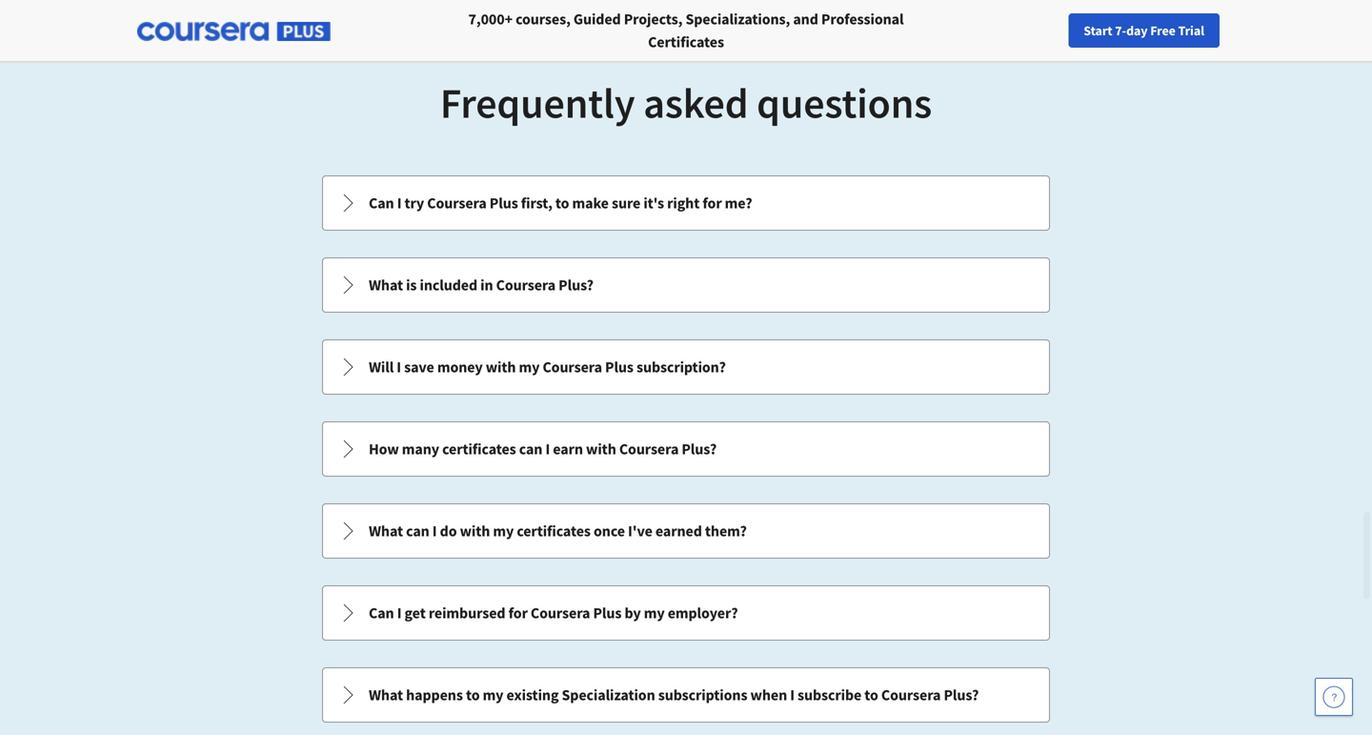 Task type: describe. For each thing, give the bounding box(es) containing it.
by
[[625, 603, 641, 623]]

can inside 'dropdown button'
[[406, 521, 430, 541]]

subscription?
[[637, 357, 726, 377]]

existing
[[507, 685, 559, 705]]

what can i do with my certificates once i've earned them?
[[369, 521, 747, 541]]

trial
[[1179, 22, 1205, 39]]

coursera right try
[[427, 194, 487, 213]]

i right will on the left
[[397, 357, 401, 377]]

1 horizontal spatial to
[[556, 194, 570, 213]]

included
[[420, 276, 478, 295]]

1 vertical spatial plus
[[605, 357, 634, 377]]

try
[[405, 194, 424, 213]]

them?
[[705, 521, 747, 541]]

my inside 'dropdown button'
[[493, 521, 514, 541]]

new
[[1057, 22, 1082, 39]]

can i get reimbursed for coursera plus by my employer? button
[[323, 586, 1050, 640]]

asked
[[644, 76, 749, 129]]

earn
[[553, 439, 583, 459]]

frequently asked questions
[[440, 76, 932, 129]]

i left try
[[397, 194, 402, 213]]

will i save money with my coursera plus subscription? button
[[323, 340, 1050, 394]]

with for coursera
[[486, 357, 516, 377]]

2 vertical spatial plus
[[593, 603, 622, 623]]

and
[[793, 10, 819, 29]]

can i get reimbursed for coursera plus by my employer?
[[369, 603, 738, 623]]

coursera left by
[[531, 603, 590, 623]]

projects,
[[624, 10, 683, 29]]

1 horizontal spatial plus?
[[682, 439, 717, 459]]

how many certificates can i earn with coursera plus?
[[369, 439, 717, 459]]

7,000+
[[469, 10, 513, 29]]

frequently
[[440, 76, 635, 129]]

for inside dropdown button
[[509, 603, 528, 623]]

2 horizontal spatial to
[[865, 685, 879, 705]]

questions
[[757, 76, 932, 129]]

find your new career
[[1002, 22, 1122, 39]]

0 horizontal spatial plus?
[[559, 276, 594, 295]]

find your new career link
[[993, 19, 1131, 43]]

coursera right subscribe
[[882, 685, 941, 705]]

your
[[1029, 22, 1055, 39]]

once
[[594, 521, 625, 541]]

what happens to my existing specialization subscriptions when i subscribe to coursera plus?
[[369, 685, 979, 705]]

first,
[[521, 194, 553, 213]]

what is included in coursera plus? button
[[323, 258, 1050, 312]]

certificates inside 'dropdown button'
[[517, 521, 591, 541]]

earned
[[656, 521, 702, 541]]

free
[[1151, 22, 1176, 39]]

is
[[406, 276, 417, 295]]

will
[[369, 357, 394, 377]]

can inside dropdown button
[[519, 439, 543, 459]]

7-
[[1116, 22, 1127, 39]]

what for what is included in coursera plus?
[[369, 276, 403, 295]]

i inside 'dropdown button'
[[433, 521, 437, 541]]

my inside dropdown button
[[483, 685, 504, 705]]

help center image
[[1323, 685, 1346, 708]]

it's
[[644, 194, 665, 213]]

when
[[751, 685, 788, 705]]

do
[[440, 521, 457, 541]]

i left earn
[[546, 439, 550, 459]]

happens
[[406, 685, 463, 705]]

for inside dropdown button
[[703, 194, 722, 213]]

7,000+ courses, guided projects, specializations, and professional certificates
[[469, 10, 904, 51]]



Task type: vqa. For each thing, say whether or not it's contained in the screenshot.
Within
no



Task type: locate. For each thing, give the bounding box(es) containing it.
what left "do"
[[369, 521, 403, 541]]

coursera plus image
[[137, 22, 331, 41]]

start 7-day free trial
[[1084, 22, 1205, 39]]

save
[[404, 357, 434, 377]]

show notifications image
[[1151, 24, 1174, 47]]

3 what from the top
[[369, 685, 403, 705]]

day
[[1127, 22, 1148, 39]]

0 vertical spatial can
[[519, 439, 543, 459]]

1 vertical spatial can
[[406, 521, 430, 541]]

certificates right the many
[[442, 439, 516, 459]]

2 vertical spatial what
[[369, 685, 403, 705]]

can i try coursera plus first, to make sure it's right for me?
[[369, 194, 753, 213]]

to right happens
[[466, 685, 480, 705]]

find
[[1002, 22, 1027, 39]]

1 what from the top
[[369, 276, 403, 295]]

can for can i get reimbursed for coursera plus by my employer?
[[369, 603, 394, 623]]

2 can from the top
[[369, 603, 394, 623]]

coursera right earn
[[619, 439, 679, 459]]

0 horizontal spatial to
[[466, 685, 480, 705]]

what inside what can i do with my certificates once i've earned them? 'dropdown button'
[[369, 521, 403, 541]]

plus
[[490, 194, 518, 213], [605, 357, 634, 377], [593, 603, 622, 623]]

what for what happens to my existing specialization subscriptions when i subscribe to coursera plus?
[[369, 685, 403, 705]]

2 vertical spatial plus?
[[944, 685, 979, 705]]

professional
[[822, 10, 904, 29]]

list
[[320, 174, 1052, 735]]

1 vertical spatial what
[[369, 521, 403, 541]]

will i save money with my coursera plus subscription?
[[369, 357, 726, 377]]

coursera up earn
[[543, 357, 602, 377]]

start
[[1084, 22, 1113, 39]]

can inside dropdown button
[[369, 194, 394, 213]]

can i try coursera plus first, to make sure it's right for me? button
[[323, 176, 1050, 230]]

to right subscribe
[[865, 685, 879, 705]]

plus left subscription?
[[605, 357, 634, 377]]

my right "do"
[[493, 521, 514, 541]]

can for can i try coursera plus first, to make sure it's right for me?
[[369, 194, 394, 213]]

0 horizontal spatial certificates
[[442, 439, 516, 459]]

right
[[667, 194, 700, 213]]

for right reimbursed
[[509, 603, 528, 623]]

how
[[369, 439, 399, 459]]

certificates left 'once'
[[517, 521, 591, 541]]

plus left by
[[593, 603, 622, 623]]

1 horizontal spatial can
[[519, 439, 543, 459]]

courses,
[[516, 10, 571, 29]]

coursera
[[427, 194, 487, 213], [496, 276, 556, 295], [543, 357, 602, 377], [619, 439, 679, 459], [531, 603, 590, 623], [882, 685, 941, 705]]

guided
[[574, 10, 621, 29]]

what left the is
[[369, 276, 403, 295]]

certificates
[[648, 32, 724, 51]]

0 vertical spatial what
[[369, 276, 403, 295]]

what for what can i do with my certificates once i've earned them?
[[369, 521, 403, 541]]

subscriptions
[[658, 685, 748, 705]]

can inside dropdown button
[[369, 603, 394, 623]]

for
[[703, 194, 722, 213], [509, 603, 528, 623]]

sure
[[612, 194, 641, 213]]

2 horizontal spatial plus?
[[944, 685, 979, 705]]

my right money
[[519, 357, 540, 377]]

can left earn
[[519, 439, 543, 459]]

what happens to my existing specialization subscriptions when i subscribe to coursera plus? button
[[323, 668, 1050, 722]]

with for certificates
[[460, 521, 490, 541]]

certificates inside dropdown button
[[442, 439, 516, 459]]

specializations,
[[686, 10, 791, 29]]

0 horizontal spatial for
[[509, 603, 528, 623]]

i right when
[[791, 685, 795, 705]]

0 vertical spatial can
[[369, 194, 394, 213]]

1 horizontal spatial certificates
[[517, 521, 591, 541]]

0 vertical spatial for
[[703, 194, 722, 213]]

i left 'get' at the bottom of page
[[397, 603, 402, 623]]

plus? inside dropdown button
[[944, 685, 979, 705]]

in
[[481, 276, 493, 295]]

my right by
[[644, 603, 665, 623]]

what is included in coursera plus?
[[369, 276, 594, 295]]

can left try
[[369, 194, 394, 213]]

to
[[556, 194, 570, 213], [466, 685, 480, 705], [865, 685, 879, 705]]

0 vertical spatial certificates
[[442, 439, 516, 459]]

i left "do"
[[433, 521, 437, 541]]

plus inside dropdown button
[[490, 194, 518, 213]]

what inside what happens to my existing specialization subscriptions when i subscribe to coursera plus? dropdown button
[[369, 685, 403, 705]]

to right first,
[[556, 194, 570, 213]]

can left "do"
[[406, 521, 430, 541]]

list containing can i try coursera plus first, to make sure it's right for me?
[[320, 174, 1052, 735]]

what
[[369, 276, 403, 295], [369, 521, 403, 541], [369, 685, 403, 705]]

1 vertical spatial for
[[509, 603, 528, 623]]

1 horizontal spatial for
[[703, 194, 722, 213]]

specialization
[[562, 685, 656, 705]]

certificates
[[442, 439, 516, 459], [517, 521, 591, 541]]

for left me?
[[703, 194, 722, 213]]

career
[[1085, 22, 1122, 39]]

with inside 'dropdown button'
[[460, 521, 490, 541]]

what can i do with my certificates once i've earned them? button
[[323, 504, 1050, 558]]

me?
[[725, 194, 753, 213]]

get
[[405, 603, 426, 623]]

plus?
[[559, 276, 594, 295], [682, 439, 717, 459], [944, 685, 979, 705]]

money
[[437, 357, 483, 377]]

with right earn
[[586, 439, 617, 459]]

start 7-day free trial button
[[1069, 13, 1220, 48]]

how many certificates can i earn with coursera plus? button
[[323, 422, 1050, 476]]

coursera image
[[23, 15, 144, 46]]

subscribe
[[798, 685, 862, 705]]

with
[[486, 357, 516, 377], [586, 439, 617, 459], [460, 521, 490, 541]]

coursera right in
[[496, 276, 556, 295]]

what inside the what is included in coursera plus? dropdown button
[[369, 276, 403, 295]]

make
[[572, 194, 609, 213]]

can
[[519, 439, 543, 459], [406, 521, 430, 541]]

with right "do"
[[460, 521, 490, 541]]

can left 'get' at the bottom of page
[[369, 603, 394, 623]]

1 vertical spatial plus?
[[682, 439, 717, 459]]

None search field
[[262, 12, 586, 50]]

1 can from the top
[[369, 194, 394, 213]]

2 what from the top
[[369, 521, 403, 541]]

my
[[519, 357, 540, 377], [493, 521, 514, 541], [644, 603, 665, 623], [483, 685, 504, 705]]

with right money
[[486, 357, 516, 377]]

i
[[397, 194, 402, 213], [397, 357, 401, 377], [546, 439, 550, 459], [433, 521, 437, 541], [397, 603, 402, 623], [791, 685, 795, 705]]

i've
[[628, 521, 653, 541]]

my left existing
[[483, 685, 504, 705]]

reimbursed
[[429, 603, 506, 623]]

0 vertical spatial plus?
[[559, 276, 594, 295]]

1 vertical spatial certificates
[[517, 521, 591, 541]]

1 vertical spatial can
[[369, 603, 394, 623]]

employer?
[[668, 603, 738, 623]]

0 horizontal spatial can
[[406, 521, 430, 541]]

plus left first,
[[490, 194, 518, 213]]

1 vertical spatial with
[[586, 439, 617, 459]]

what left happens
[[369, 685, 403, 705]]

2 vertical spatial with
[[460, 521, 490, 541]]

0 vertical spatial plus
[[490, 194, 518, 213]]

many
[[402, 439, 439, 459]]

can
[[369, 194, 394, 213], [369, 603, 394, 623]]

0 vertical spatial with
[[486, 357, 516, 377]]



